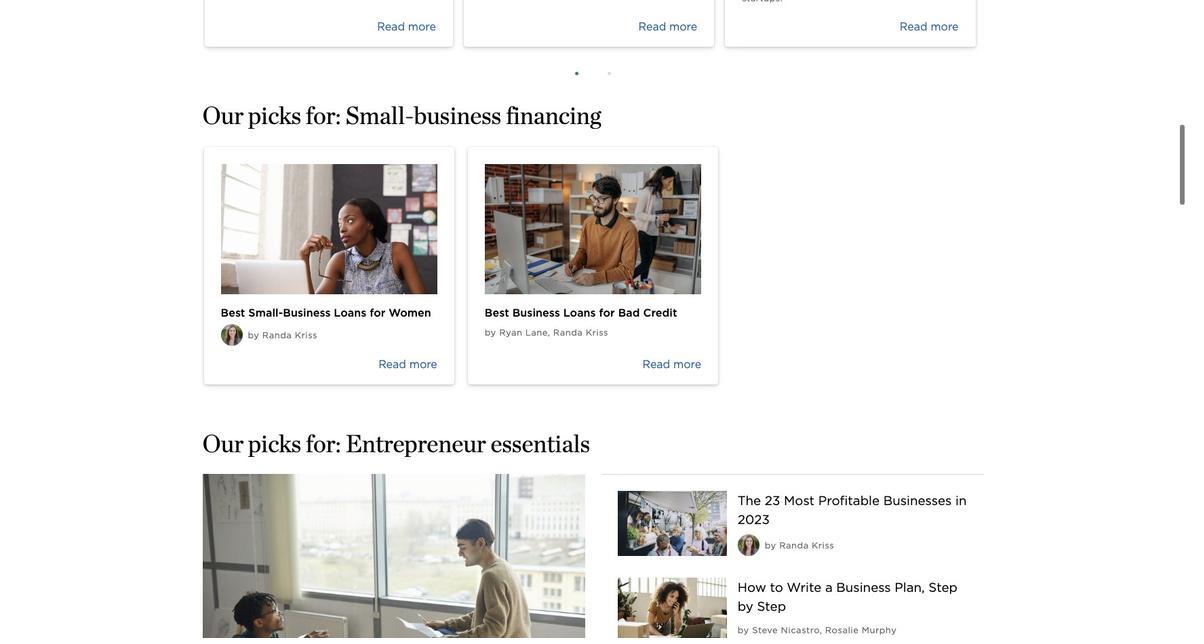 Task type: describe. For each thing, give the bounding box(es) containing it.
1 read more link from the left
[[204, 0, 453, 47]]

2 loans from the left
[[563, 306, 596, 319]]

1 vertical spatial small-
[[248, 306, 283, 319]]

ryan
[[499, 327, 522, 337]]

business
[[414, 100, 501, 130]]

1 horizontal spatial business
[[512, 306, 560, 319]]

how
[[738, 580, 766, 595]]

businesses
[[883, 493, 952, 508]]

the
[[738, 493, 761, 508]]

best business loans for bad credit
[[485, 306, 677, 319]]

2 horizontal spatial randa
[[779, 540, 809, 550]]

best small-business loans for women
[[221, 306, 431, 319]]

0 horizontal spatial by randa kriss
[[248, 330, 317, 340]]

0 horizontal spatial business
[[283, 306, 331, 319]]

1 for from the left
[[370, 306, 385, 319]]

our for our picks for: small-business financing
[[202, 100, 244, 130]]

1 horizontal spatial randa kriss's profile picture image
[[738, 534, 759, 556]]

plan,
[[895, 580, 925, 595]]

write
[[787, 580, 821, 595]]

2 read more link from the left
[[464, 0, 714, 47]]

best for best small-business loans for women
[[221, 306, 245, 319]]

0 horizontal spatial randa
[[262, 330, 292, 340]]

our picks for: entrepreneur essentials
[[202, 428, 590, 458]]

the 23 most profitable businesses in 2023 link
[[738, 491, 967, 529]]

by inside 'how to write a business plan, step by step'
[[738, 599, 753, 614]]

essentials
[[491, 428, 590, 458]]

randa kriss link
[[779, 540, 834, 550]]

2023
[[738, 512, 770, 527]]

a
[[825, 580, 833, 595]]

1 vertical spatial step
[[757, 599, 786, 614]]

23
[[765, 493, 780, 508]]

lane
[[525, 327, 548, 337]]

most
[[784, 493, 814, 508]]

1 horizontal spatial by randa kriss
[[765, 540, 834, 550]]

financing
[[506, 100, 601, 130]]

by steve nicastro , rosalie murphy
[[738, 625, 897, 635]]

1 horizontal spatial step
[[928, 580, 957, 595]]

to
[[770, 580, 783, 595]]

, for nicastro
[[820, 625, 822, 635]]

steve
[[752, 625, 778, 635]]

by ryan lane , randa kriss
[[485, 327, 608, 337]]

rosalie murphy link
[[825, 625, 897, 635]]



Task type: vqa. For each thing, say whether or not it's contained in the screenshot.
COULD on the bottom of page
no



Task type: locate. For each thing, give the bounding box(es) containing it.
steve nicastro link
[[752, 625, 820, 635]]

credit
[[643, 306, 677, 319]]

2 horizontal spatial read more link
[[725, 0, 975, 47]]

kriss
[[586, 327, 608, 337], [295, 330, 317, 340], [812, 540, 834, 550]]

our for our picks for: entrepreneur essentials
[[202, 428, 244, 458]]

0 vertical spatial by randa kriss
[[248, 330, 317, 340]]

for: for entrepreneur
[[306, 428, 341, 458]]

2 our from the top
[[202, 428, 244, 458]]

entrepreneur
[[345, 428, 486, 458]]

0 vertical spatial ,
[[548, 327, 550, 337]]

for left bad
[[599, 306, 615, 319]]

kriss up a
[[812, 540, 834, 550]]

the 23 most profitable businesses in 2023
[[738, 493, 967, 527]]

1 vertical spatial for:
[[306, 428, 341, 458]]

women
[[389, 306, 431, 319]]

by randa kriss down best small-business loans for women
[[248, 330, 317, 340]]

in
[[955, 493, 967, 508]]

loans up the by ryan lane , randa kriss
[[563, 306, 596, 319]]

for left women
[[370, 306, 385, 319]]

0 vertical spatial small-
[[345, 100, 414, 130]]

best for best business loans for bad credit
[[485, 306, 509, 319]]

, for lane
[[548, 327, 550, 337]]

best
[[221, 306, 245, 319], [485, 306, 509, 319]]

how to write a business plan, step by step link
[[738, 578, 967, 616]]

0 horizontal spatial best
[[221, 306, 245, 319]]

1 horizontal spatial loans
[[563, 306, 596, 319]]

randa up write
[[779, 540, 809, 550]]

kriss down best business loans for bad credit
[[586, 327, 608, 337]]

0 vertical spatial picks
[[248, 100, 301, 130]]

step down to
[[757, 599, 786, 614]]

1 vertical spatial by randa kriss
[[765, 540, 834, 550]]

1 loans from the left
[[334, 306, 366, 319]]

0 vertical spatial randa kriss's profile picture image
[[221, 324, 242, 346]]

1 vertical spatial picks
[[248, 428, 301, 458]]

for:
[[306, 100, 341, 130], [306, 428, 341, 458]]

0 horizontal spatial randa kriss's profile picture image
[[221, 324, 242, 346]]

loans left women
[[334, 306, 366, 319]]

1 horizontal spatial randa
[[553, 327, 583, 337]]

2 for: from the top
[[306, 428, 341, 458]]

1 picks from the top
[[248, 100, 301, 130]]

randa down best small-business loans for women
[[262, 330, 292, 340]]

by randa kriss up write
[[765, 540, 834, 550]]

profitable
[[818, 493, 880, 508]]

0 horizontal spatial step
[[757, 599, 786, 614]]

1 vertical spatial ,
[[820, 625, 822, 635]]

0 horizontal spatial loans
[[334, 306, 366, 319]]

picks
[[248, 100, 301, 130], [248, 428, 301, 458]]

step
[[928, 580, 957, 595], [757, 599, 786, 614]]

2 for from the left
[[599, 306, 615, 319]]

1 horizontal spatial best
[[485, 306, 509, 319]]

1 horizontal spatial for
[[599, 306, 615, 319]]

1 best from the left
[[221, 306, 245, 319]]

randa down best business loans for bad credit
[[553, 327, 583, 337]]

business inside 'how to write a business plan, step by step'
[[836, 580, 891, 595]]

rosalie
[[825, 625, 859, 635]]

0 horizontal spatial for
[[370, 306, 385, 319]]

by randa kriss
[[248, 330, 317, 340], [765, 540, 834, 550]]

2 picks from the top
[[248, 428, 301, 458]]

more
[[408, 20, 436, 33], [669, 20, 697, 33], [931, 20, 959, 33], [409, 358, 437, 371], [673, 358, 701, 371]]

, down best business loans for bad credit
[[548, 327, 550, 337]]

how to write a business plan, step by step
[[738, 580, 957, 614]]

our picks for: small-business financing
[[202, 100, 601, 130]]

3 read more link from the left
[[725, 0, 975, 47]]

step right the plan,
[[928, 580, 957, 595]]

1 horizontal spatial kriss
[[586, 327, 608, 337]]

our
[[202, 100, 244, 130], [202, 428, 244, 458]]

nicastro
[[781, 625, 820, 635]]

loans
[[334, 306, 366, 319], [563, 306, 596, 319]]

, left the rosalie
[[820, 625, 822, 635]]

randa
[[553, 327, 583, 337], [262, 330, 292, 340], [779, 540, 809, 550]]

randa kriss's profile picture image
[[221, 324, 242, 346], [738, 534, 759, 556]]

0 horizontal spatial ,
[[548, 327, 550, 337]]

1 horizontal spatial ,
[[820, 625, 822, 635]]

read more link
[[204, 0, 453, 47], [464, 0, 714, 47], [725, 0, 975, 47]]

for
[[370, 306, 385, 319], [599, 306, 615, 319]]

1 vertical spatial randa kriss's profile picture image
[[738, 534, 759, 556]]

2 horizontal spatial kriss
[[812, 540, 834, 550]]

1 horizontal spatial read more link
[[464, 0, 714, 47]]

1 vertical spatial our
[[202, 428, 244, 458]]

by
[[485, 327, 496, 337], [248, 330, 259, 340], [765, 540, 776, 550], [738, 599, 753, 614], [738, 625, 749, 635]]

0 horizontal spatial read more link
[[204, 0, 453, 47]]

picks for small-
[[248, 100, 301, 130]]

read more
[[377, 20, 436, 33], [638, 20, 697, 33], [900, 20, 959, 33], [378, 358, 437, 371], [642, 358, 701, 371]]

0 vertical spatial our
[[202, 100, 244, 130]]

,
[[548, 327, 550, 337], [820, 625, 822, 635]]

murphy
[[862, 625, 897, 635]]

0 vertical spatial for:
[[306, 100, 341, 130]]

2 best from the left
[[485, 306, 509, 319]]

2 horizontal spatial business
[[836, 580, 891, 595]]

1 horizontal spatial small-
[[345, 100, 414, 130]]

bad
[[618, 306, 640, 319]]

read
[[377, 20, 405, 33], [638, 20, 666, 33], [900, 20, 927, 33], [378, 358, 406, 371], [642, 358, 670, 371]]

for: for small-
[[306, 100, 341, 130]]

picks for entrepreneur
[[248, 428, 301, 458]]

1 our from the top
[[202, 100, 244, 130]]

0 horizontal spatial small-
[[248, 306, 283, 319]]

small-
[[345, 100, 414, 130], [248, 306, 283, 319]]

0 horizontal spatial kriss
[[295, 330, 317, 340]]

business
[[283, 306, 331, 319], [512, 306, 560, 319], [836, 580, 891, 595]]

1 for: from the top
[[306, 100, 341, 130]]

0 vertical spatial step
[[928, 580, 957, 595]]

kriss down best small-business loans for women
[[295, 330, 317, 340]]



